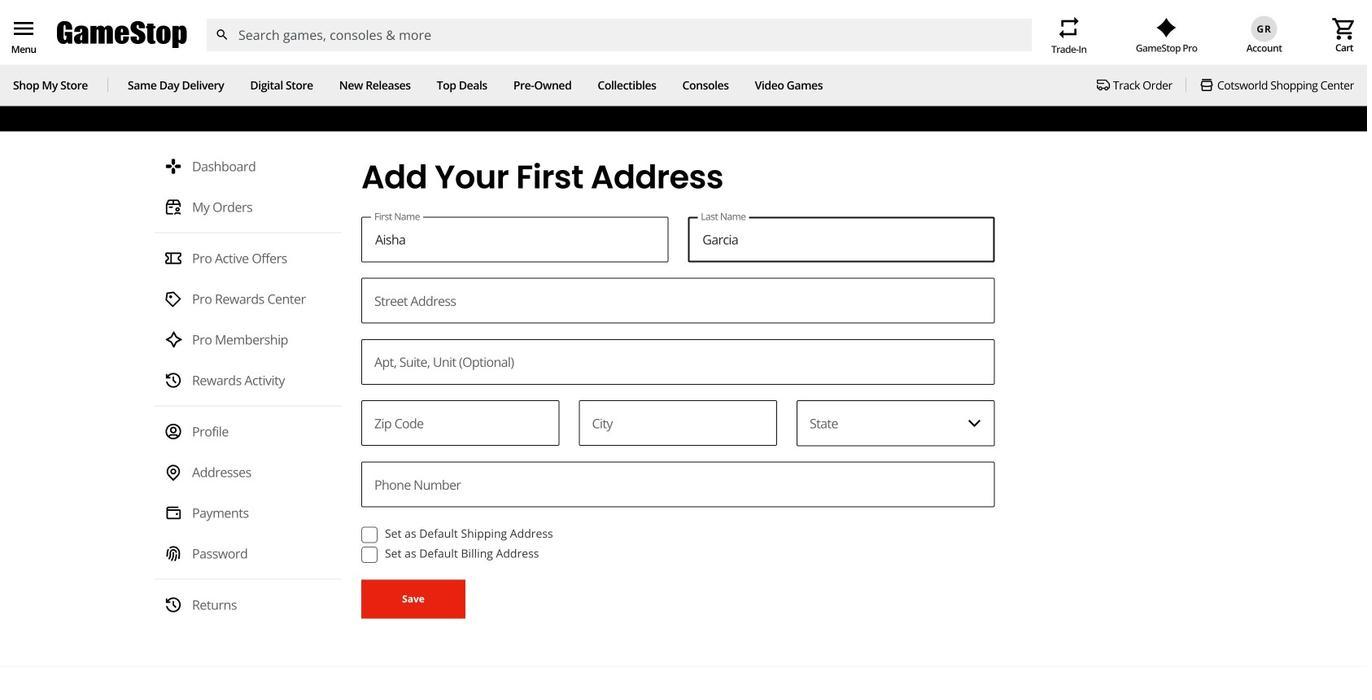 Task type: locate. For each thing, give the bounding box(es) containing it.
payments icon image
[[164, 505, 182, 522]]

returns icon image
[[164, 597, 182, 614]]

None search field
[[206, 19, 1032, 51]]

addresses icon image
[[164, 464, 182, 482]]

dashboard icon image
[[164, 158, 182, 176]]

profile icon image
[[164, 423, 182, 441]]

pro active offers icon image
[[164, 250, 182, 268]]

None text field
[[688, 217, 995, 263], [362, 278, 995, 324], [362, 462, 995, 508], [688, 217, 995, 263], [362, 278, 995, 324], [362, 462, 995, 508]]

None telephone field
[[362, 401, 560, 446]]

None text field
[[362, 217, 669, 263], [362, 339, 995, 385], [579, 401, 778, 446], [362, 217, 669, 263], [362, 339, 995, 385], [579, 401, 778, 446]]

gamestop pro icon image
[[1157, 18, 1177, 37]]

password icon image
[[164, 545, 182, 563]]



Task type: vqa. For each thing, say whether or not it's contained in the screenshot.
first 10:00AM - 9:00PM from the bottom
no



Task type: describe. For each thing, give the bounding box(es) containing it.
pro membership icon image
[[164, 331, 182, 349]]

gamestop image
[[57, 19, 187, 51]]

rewards activity icon image
[[164, 372, 182, 390]]

Search games, consoles & more search field
[[239, 19, 1003, 51]]

my orders icon image
[[164, 198, 182, 216]]

pro rewards center icon image
[[164, 290, 182, 308]]



